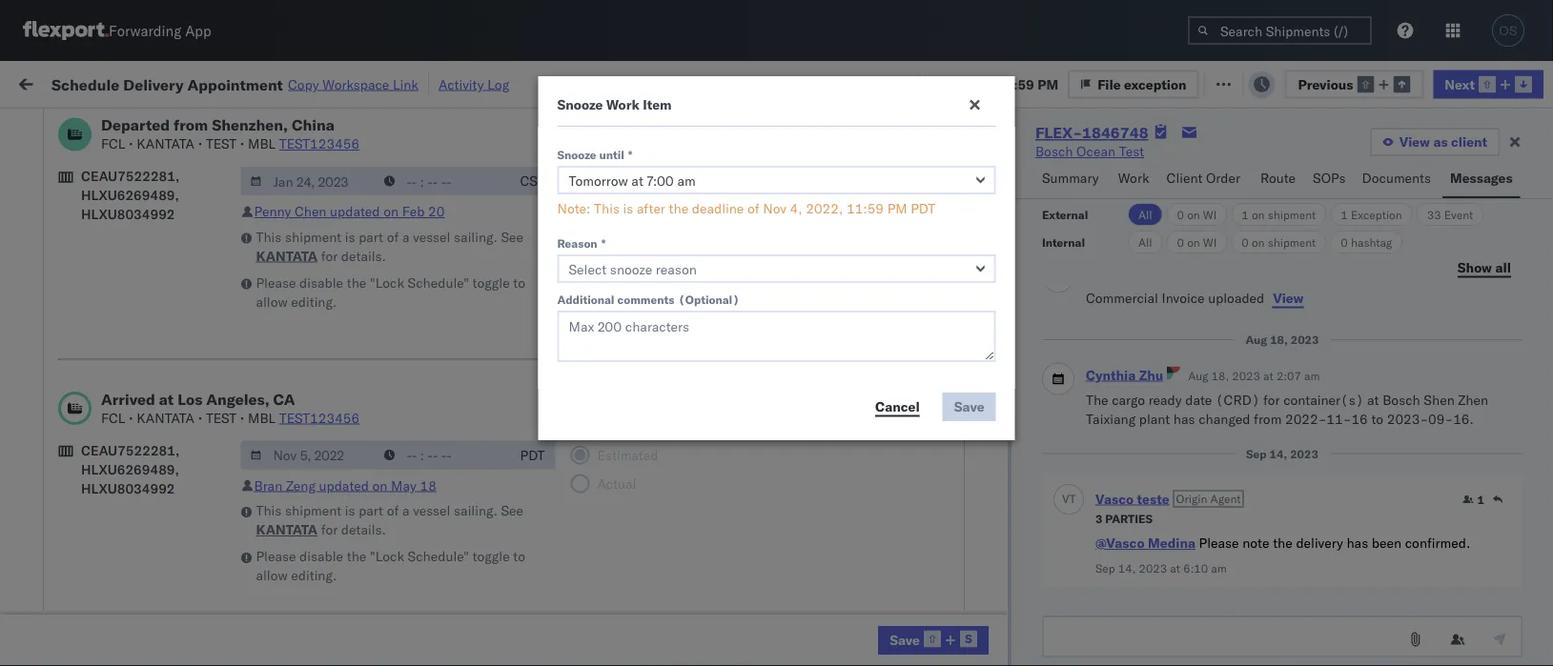 Task type: locate. For each thing, give the bounding box(es) containing it.
2 vertical spatial appointment
[[156, 484, 235, 501]]

2 sailing. from the top
[[454, 503, 498, 520]]

penny chen updated on feb 20 button
[[254, 204, 445, 220]]

1 flex-1889466 from the top
[[1053, 443, 1152, 460]]

1 om from the top
[[1537, 191, 1553, 208]]

kantata link down 'penny'
[[256, 247, 318, 266]]

2 vertical spatial documents
[[44, 410, 113, 426]]

1 mmm d, yyyy text field from the top
[[241, 167, 376, 196]]

1 clearance from the top
[[148, 181, 209, 197]]

33 event
[[1427, 207, 1473, 222]]

resize handle column header for mode
[[675, 148, 698, 667]]

activity log
[[439, 76, 509, 92]]

event
[[1444, 207, 1473, 222]]

0 horizontal spatial numbers
[[1175, 164, 1222, 178]]

0 vertical spatial test123456 button
[[279, 136, 360, 153]]

this right note:
[[594, 200, 620, 217]]

zeng
[[286, 478, 316, 494]]

resize handle column header
[[273, 148, 296, 667], [484, 148, 507, 667], [551, 148, 574, 667], [675, 148, 698, 667], [799, 148, 822, 667], [990, 148, 1013, 667], [1142, 148, 1165, 667], [1266, 148, 1289, 667], [1505, 148, 1528, 667], [1519, 148, 1542, 667]]

cst
[[520, 173, 545, 190]]

allow
[[256, 294, 288, 310], [256, 568, 288, 585]]

2 allow from the top
[[256, 568, 288, 585]]

1889466 down taixiang
[[1094, 443, 1152, 460]]

2 vessel from the top
[[413, 503, 451, 520]]

1 resize handle column header from the left
[[273, 148, 296, 667]]

2 vertical spatial to
[[513, 549, 525, 565]]

lhuu7894563, down agent
[[1175, 526, 1273, 543]]

1 vertical spatial appointment
[[156, 316, 235, 333]]

aug up aug 18, 2023 at 2:07 am
[[1246, 333, 1267, 347]]

bosch inside "the cargo ready date (crd) for container(s)  at bosch shen zhen taixiang plant has changed from 2022-11-16 to 2023-09-16."
[[1383, 392, 1421, 409]]

test123456 button for departed from shenzhen, china
[[279, 136, 360, 153]]

13, for schedule pickup from los angeles, ca
[[432, 443, 453, 460]]

1 test123456 button from the top
[[279, 136, 360, 153]]

1 upload customs clearance documents button from the top
[[44, 180, 271, 220]]

all button for internal
[[1128, 231, 1163, 254]]

work inside "button"
[[1118, 170, 1150, 186]]

2 resize handle column header from the left
[[484, 148, 507, 667]]

0 left hashtag
[[1341, 235, 1348, 249]]

1 vertical spatial vessel
[[413, 503, 451, 520]]

vessel down 20 on the left top of page
[[413, 229, 451, 246]]

exception up flex-1846748 link
[[1124, 76, 1187, 92]]

lhuu7894563,
[[1175, 442, 1273, 459], [1175, 484, 1273, 501], [1175, 526, 1273, 543], [1175, 568, 1273, 585]]

is down bran zeng updated on may 18 button
[[345, 503, 355, 520]]

0 vertical spatial to
[[513, 275, 525, 291]]

see for departed from shenzhen, china
[[501, 229, 524, 246]]

pst, for confirm pickup from los angeles, ca
[[363, 527, 393, 544]]

for down bran zeng updated on may 18
[[321, 522, 338, 539]]

this shipment is part of a vessel sailing. see kantata for details. for departed from shenzhen, china
[[256, 229, 524, 265]]

test123456 button up zeng
[[279, 410, 360, 427]]

of down 12:00 am pdt, aug 19, 2022
[[387, 229, 399, 246]]

4 abcdefg78456546 from the top
[[1299, 569, 1427, 585]]

4 lhuu7894563, uetu5238478 from the top
[[1175, 568, 1370, 585]]

hlxu6269489, for 3rd schedule pickup from los angeles, ca button from the top
[[1276, 359, 1374, 375]]

0 on wi down caiu7969337
[[1177, 235, 1217, 249]]

1846748
[[1082, 123, 1149, 142], [1094, 233, 1152, 250], [1094, 275, 1152, 292], [1094, 359, 1152, 376], [1094, 401, 1152, 418]]

lhuu7894563, uetu5238478 down sep 14, 2023
[[1175, 484, 1370, 501]]

4, for 5th schedule pickup from los angeles, ca button from the bottom
[[433, 233, 446, 250]]

1 schedule" from the top
[[408, 275, 469, 291]]

1 for on
[[1242, 207, 1249, 222]]

2 wi from the top
[[1203, 235, 1217, 249]]

1 kantata link from the top
[[256, 247, 318, 266]]

0 vertical spatial flexport demo consignee
[[708, 191, 864, 208]]

clearance for 11:00 pm pst, nov 8, 2022
[[148, 390, 209, 407]]

5 resize handle column header from the left
[[799, 148, 822, 667]]

1 vertical spatial kantata link
[[256, 521, 318, 540]]

nov
[[953, 76, 978, 92], [763, 200, 787, 217], [405, 233, 430, 250], [405, 275, 430, 292], [405, 317, 430, 334], [405, 359, 430, 376], [404, 401, 429, 418]]

1 0 on wi from the top
[[1177, 207, 1217, 222]]

ceau7522281, down caiu7969337
[[1175, 233, 1273, 249]]

dec for schedule pickup from los angeles, ca
[[404, 443, 429, 460]]

1 vertical spatial part
[[359, 503, 383, 520]]

schedule delivery appointment up arrived
[[44, 316, 235, 333]]

1 vertical spatial has
[[1347, 535, 1369, 552]]

1 vertical spatial mmm d, yyyy text field
[[241, 441, 376, 470]]

2 1889466 from the top
[[1094, 485, 1152, 502]]

1 upload from the top
[[44, 181, 87, 197]]

vessel up 23,
[[413, 503, 451, 520]]

lhuu7894563, up note
[[1175, 484, 1273, 501]]

3 uetu5238478 from the top
[[1277, 526, 1370, 543]]

schedule delivery appointment button up arrived
[[44, 315, 235, 336]]

0 horizontal spatial am
[[1211, 561, 1227, 575]]

2 schedule" from the top
[[408, 549, 469, 565]]

1 vertical spatial test123456 button
[[279, 410, 360, 427]]

is left after at the left
[[623, 200, 633, 217]]

note:
[[557, 200, 591, 217]]

0 horizontal spatial view
[[1273, 289, 1304, 306]]

pst, for schedule pickup from los angeles, ca
[[372, 443, 401, 460]]

updated right zeng
[[319, 478, 369, 494]]

lhuu7894563, uetu5238478 down "the cargo ready date (crd) for container(s)  at bosch shen zhen taixiang plant has changed from 2022-11-16 to 2023-09-16."
[[1175, 442, 1370, 459]]

clearance for 12:00 am pdt, aug 19, 2022
[[148, 181, 209, 197]]

test123456 button down progress
[[279, 136, 360, 153]]

vasco teste button
[[1096, 491, 1170, 507]]

2 vertical spatial this
[[256, 503, 282, 520]]

has
[[1174, 411, 1195, 428], [1347, 535, 1369, 552]]

6 resize handle column header from the left
[[990, 148, 1013, 667]]

1 editing. from the top
[[291, 294, 337, 310]]

0 vertical spatial work
[[207, 74, 240, 91]]

aug for aug 18, 2023 at 2:07 am
[[1188, 369, 1209, 383]]

0 vertical spatial a
[[402, 229, 410, 246]]

delivery
[[123, 75, 184, 94], [104, 316, 153, 333], [104, 484, 153, 501], [96, 568, 145, 585]]

1889466 for confirm pickup from los angeles, ca
[[1094, 527, 1152, 544]]

shipment up 4:00
[[285, 503, 341, 520]]

2 details. from the top
[[341, 522, 386, 539]]

dec left "24,"
[[397, 569, 422, 585]]

1 horizontal spatial 18,
[[1270, 333, 1288, 347]]

v
[[1062, 492, 1070, 506]]

schedule delivery appointment link up confirm pickup from los angeles, ca
[[44, 483, 235, 502]]

1 uetu5238478 from the top
[[1277, 442, 1370, 459]]

None text field
[[1042, 616, 1523, 658]]

pickup inside confirm pickup from los angeles, ca
[[96, 516, 137, 533]]

pst, up may
[[372, 443, 401, 460]]

4 resize handle column header from the left
[[675, 148, 698, 667]]

shenzhen,
[[212, 116, 288, 135]]

part for departed from shenzhen, china
[[359, 229, 383, 246]]

editing. for departed from shenzhen, china
[[291, 294, 337, 310]]

please for departed from shenzhen, china
[[256, 275, 296, 291]]

disable up 6:00
[[299, 549, 343, 565]]

1 1889466 from the top
[[1094, 443, 1152, 460]]

uetu5238478 down 11- at the bottom right
[[1277, 442, 1370, 459]]

view inside button
[[1400, 133, 1430, 150]]

flexport for bookings test consignee
[[708, 611, 757, 627]]

2 vertical spatial aug
[[1188, 369, 1209, 383]]

1 vertical spatial allow
[[256, 568, 288, 585]]

documents for bosch ocean test
[[44, 410, 113, 426]]

fcl
[[101, 136, 125, 153], [626, 191, 650, 208], [626, 233, 650, 250], [626, 275, 650, 292], [626, 317, 650, 334], [626, 359, 650, 376], [101, 410, 125, 427], [626, 443, 650, 460], [626, 485, 650, 502], [626, 611, 650, 627]]

2 vertical spatial om
[[1537, 317, 1553, 334]]

flex-1889466 down taixiang
[[1053, 443, 1152, 460]]

1 test from the top
[[206, 136, 237, 153]]

4:00 pm pst, dec 23, 2022
[[307, 527, 481, 544]]

0 vertical spatial toggle
[[473, 275, 510, 291]]

2 schedule pickup from los angeles, ca link from the top
[[44, 264, 271, 302]]

2 customs from the top
[[91, 390, 144, 407]]

msdu7304509
[[1175, 610, 1272, 627]]

1 vertical spatial test
[[206, 410, 237, 427]]

2 demo from the top
[[761, 611, 796, 627]]

this down 'penny'
[[256, 229, 282, 246]]

2023
[[1291, 333, 1319, 347], [1232, 369, 1261, 383], [1290, 447, 1319, 461], [1139, 561, 1167, 575], [453, 611, 486, 627]]

1 lhuu7894563, uetu5238478 from the top
[[1175, 442, 1370, 459]]

1 toggle from the top
[[473, 275, 510, 291]]

hlxu6269489, for 5th schedule pickup from los angeles, ca button from the bottom
[[1276, 233, 1374, 249]]

lhuu7894563, uetu5238478 down agent
[[1175, 526, 1370, 543]]

1889466 down "@vasco"
[[1094, 569, 1152, 585]]

* right reason
[[601, 236, 606, 250]]

flex-1660288
[[1053, 191, 1152, 208]]

2 toggle from the top
[[473, 549, 510, 565]]

work left item
[[606, 96, 640, 113]]

batch action
[[1447, 74, 1530, 91]]

2 disable from the top
[[299, 549, 343, 565]]

dec up 18 at the left bottom of the page
[[404, 443, 429, 460]]

1 vertical spatial editing.
[[291, 568, 337, 585]]

numbers up ymluw236679313 at the top right
[[1368, 156, 1415, 170]]

ca inside confirm pickup from los angeles, ca
[[44, 535, 62, 552]]

0 vertical spatial sailing.
[[454, 229, 498, 246]]

1 mbl from the top
[[248, 136, 276, 153]]

is down "penny chen updated on feb 20" at top
[[345, 229, 355, 246]]

0 vertical spatial this shipment is part of a vessel sailing. see kantata for details.
[[256, 229, 524, 265]]

appointment up confirm pickup from los angeles, ca link on the bottom of page
[[156, 484, 235, 501]]

at inside @vasco medina please note the delivery has been confirmed. sep 14, 2023 at 6:10 am
[[1170, 561, 1181, 575]]

2 13, from the top
[[432, 485, 453, 502]]

2 all from the top
[[1138, 235, 1152, 249]]

workitem
[[21, 156, 71, 170]]

0 vertical spatial kantata link
[[256, 247, 318, 266]]

snooze up cst
[[517, 156, 554, 170]]

please down bran
[[256, 549, 296, 565]]

1 vertical spatial 14,
[[1118, 561, 1136, 575]]

0 horizontal spatial 14,
[[1118, 561, 1136, 575]]

flex-1889466 for schedule delivery appointment
[[1053, 485, 1152, 502]]

snooze up "snooze until *"
[[557, 96, 603, 113]]

appointment for 11:59 pm pst, dec 13, 2022
[[156, 484, 235, 501]]

1 customs from the top
[[91, 181, 144, 197]]

import work button
[[153, 61, 248, 104]]

demo left bookings
[[761, 611, 796, 627]]

mode button
[[574, 152, 679, 171]]

2 part from the top
[[359, 503, 383, 520]]

ceau7522281, down the departed
[[81, 168, 180, 185]]

3 lhuu7894563, uetu5238478 from the top
[[1175, 526, 1370, 543]]

0 horizontal spatial sep
[[1096, 561, 1115, 575]]

the right note
[[1273, 535, 1293, 552]]

0 vertical spatial demo
[[761, 191, 796, 208]]

clearance
[[148, 181, 209, 197], [148, 390, 209, 407]]

1 vertical spatial please disable the "lock schedule" toggle to allow editing.
[[256, 549, 525, 585]]

mmm d, yyyy text field up zeng
[[241, 441, 376, 470]]

0 vertical spatial disable
[[299, 275, 343, 291]]

view as client
[[1400, 133, 1488, 150]]

all button for external
[[1128, 203, 1163, 226]]

ceau7522281, hlxu6269489, hlxu8034992
[[81, 168, 180, 223], [1175, 233, 1471, 249], [1175, 275, 1471, 291], [1175, 317, 1471, 333], [1175, 359, 1471, 375], [1175, 400, 1471, 417], [81, 442, 180, 497]]

2 horizontal spatial aug
[[1246, 333, 1267, 347]]

5 schedule pickup from los angeles, ca from the top
[[44, 600, 257, 636]]

pst, up 6:00 am pst, dec 24, 2022
[[363, 527, 393, 544]]

delivery up arrived
[[104, 316, 153, 333]]

delivery for 11:59 pm pdt, nov 4, 2022
[[104, 316, 153, 333]]

a down the 'feb'
[[402, 229, 410, 246]]

lhuu7894563, for schedule pickup from los angeles, ca
[[1175, 442, 1273, 459]]

0 vertical spatial details.
[[341, 248, 386, 265]]

12:00 am pdt, aug 19, 2022
[[307, 191, 492, 208]]

pst, left jan
[[372, 611, 401, 627]]

2 uetu5238478 from the top
[[1277, 484, 1370, 501]]

at
[[378, 74, 390, 91], [1264, 369, 1274, 383], [159, 390, 174, 409], [1367, 392, 1379, 409], [1170, 561, 1181, 575]]

11:59
[[997, 76, 1034, 92], [847, 200, 884, 217], [307, 233, 344, 250], [307, 275, 344, 292], [307, 317, 344, 334], [307, 359, 344, 376], [307, 443, 344, 460], [307, 485, 344, 502], [307, 611, 344, 627]]

mbl left 11:00
[[248, 410, 276, 427]]

1 please disable the "lock schedule" toggle to allow editing. from the top
[[256, 275, 525, 310]]

2023 up (crd)
[[1232, 369, 1261, 383]]

upload customs clearance documents button for 12:00 am pdt, aug 19, 2022
[[44, 180, 271, 220]]

copy workspace link button
[[288, 76, 419, 92]]

0 vertical spatial appointment
[[187, 75, 283, 94]]

0 vertical spatial schedule"
[[408, 275, 469, 291]]

wi down caiu7969337
[[1203, 235, 1217, 249]]

1 horizontal spatial 1
[[1341, 207, 1348, 222]]

messages button
[[1443, 161, 1521, 198]]

--
[[832, 191, 848, 208]]

track
[[485, 74, 516, 91]]

1 vertical spatial "lock
[[370, 549, 404, 565]]

client left name
[[708, 156, 738, 170]]

Search Work text field
[[913, 68, 1121, 97]]

1 vertical spatial sailing.
[[454, 503, 498, 520]]

0 vertical spatial upload customs clearance documents
[[44, 181, 209, 216]]

0 horizontal spatial file exception
[[1098, 76, 1187, 92]]

sep down "@vasco"
[[1096, 561, 1115, 575]]

work up "1660288"
[[1118, 170, 1150, 186]]

9 resize handle column header from the left
[[1505, 148, 1528, 667]]

flex-1889466 for confirm pickup from los angeles, ca
[[1053, 527, 1152, 544]]

0 down client order button
[[1177, 207, 1184, 222]]

2 please disable the "lock schedule" toggle to allow editing. from the top
[[256, 549, 525, 585]]

details. for arrived at los angeles, ca
[[341, 522, 386, 539]]

resize handle column header for client name
[[799, 148, 822, 667]]

upload left arrived
[[44, 390, 87, 407]]

2 schedule pickup from los angeles, ca button from the top
[[44, 264, 271, 304]]

ceau7522281,
[[81, 168, 180, 185], [1175, 233, 1273, 249], [1175, 275, 1273, 291], [1175, 317, 1273, 333], [1175, 359, 1273, 375], [1175, 400, 1273, 417], [81, 442, 180, 459]]

work for snooze
[[606, 96, 640, 113]]

1 vertical spatial upload customs clearance documents button
[[44, 390, 271, 430]]

1 vertical spatial flexport
[[708, 611, 757, 627]]

0 vertical spatial flexport
[[708, 191, 757, 208]]

13, for schedule delivery appointment
[[432, 485, 453, 502]]

of right deadline
[[748, 200, 760, 217]]

delivery
[[1296, 535, 1343, 552]]

confirm up confirm delivery
[[44, 516, 93, 533]]

2022-
[[1285, 411, 1327, 428]]

1 vertical spatial om
[[1537, 275, 1553, 292]]

3
[[1096, 512, 1103, 526]]

kantata inside arrived at los angeles, ca fcl • kantata • test • mbl test123456
[[137, 410, 195, 427]]

1 vertical spatial demo
[[761, 611, 796, 627]]

2 schedule delivery appointment from the top
[[44, 484, 235, 501]]

1 vertical spatial flexport demo consignee
[[708, 611, 864, 627]]

uetu5238478 for confirm delivery
[[1277, 568, 1370, 585]]

mbl inside departed from shenzhen, china fcl • kantata • test • mbl test123456
[[248, 136, 276, 153]]

uetu5238478 for confirm pickup from los angeles, ca
[[1277, 526, 1370, 543]]

sep inside @vasco medina please note the delivery has been confirmed. sep 14, 2023 at 6:10 am
[[1096, 561, 1115, 575]]

see down -- : -- -- text box
[[501, 503, 524, 520]]

allow for angeles,
[[256, 568, 288, 585]]

file exception up flex-1846748 link
[[1098, 76, 1187, 92]]

1 vertical spatial wi
[[1203, 235, 1217, 249]]

flex-1889466 button
[[1022, 438, 1156, 465], [1022, 438, 1156, 465], [1022, 480, 1156, 507], [1022, 480, 1156, 507], [1022, 522, 1156, 549], [1022, 522, 1156, 549], [1022, 564, 1156, 591], [1022, 564, 1156, 591]]

test123456 inside arrived at los angeles, ca fcl • kantata • test • mbl test123456
[[279, 410, 360, 427]]

at left 6:10
[[1170, 561, 1181, 575]]

editing. down 4:00
[[291, 568, 337, 585]]

2 this shipment is part of a vessel sailing. see kantata for details. from the top
[[256, 503, 524, 539]]

ceau7522281, down aug 18, 2023 at 2:07 am
[[1175, 400, 1273, 417]]

aug for aug 18, 2023
[[1246, 333, 1267, 347]]

shipment down chen
[[285, 229, 341, 246]]

1 vertical spatial upload customs clearance documents
[[44, 390, 209, 426]]

1 this shipment is part of a vessel sailing. see kantata for details. from the top
[[256, 229, 524, 265]]

0 vertical spatial editing.
[[291, 294, 337, 310]]

Select snooze reason text field
[[557, 255, 996, 283]]

at up 16
[[1367, 392, 1379, 409]]

0 vertical spatial schedule delivery appointment button
[[44, 315, 235, 336]]

activity
[[439, 76, 484, 92]]

updated for arrived at los angeles, ca
[[319, 478, 369, 494]]

my work
[[19, 69, 104, 95]]

1 vertical spatial aug
[[1246, 333, 1267, 347]]

medina
[[1148, 535, 1196, 552]]

5 schedule pickup from los angeles, ca button from the top
[[44, 599, 271, 639]]

4 1889466 from the top
[[1094, 569, 1152, 585]]

client
[[1451, 133, 1488, 150]]

snooze for until
[[557, 147, 596, 162]]

mbl inside arrived at los angeles, ca fcl • kantata • test • mbl test123456
[[248, 410, 276, 427]]

3 lhuu7894563, from the top
[[1175, 526, 1273, 543]]

flexport demo consignee for -
[[708, 191, 864, 208]]

sops
[[1313, 170, 1346, 186]]

4 ocean fcl from the top
[[584, 317, 650, 334]]

flex-1660288 button
[[1022, 186, 1156, 213], [1022, 186, 1156, 213]]

1846748 down cynthia zhu
[[1094, 401, 1152, 418]]

2 a from the top
[[402, 503, 410, 520]]

2023 for aug 18, 2023
[[1291, 333, 1319, 347]]

has inside @vasco medina please note the delivery has been confirmed. sep 14, 2023 at 6:10 am
[[1347, 535, 1369, 552]]

7 ocean fcl from the top
[[584, 485, 650, 502]]

3 abcdefg78456546 from the top
[[1299, 527, 1427, 544]]

schedule" for departed from shenzhen, china
[[408, 275, 469, 291]]

route
[[1260, 170, 1296, 186]]

shipment
[[1268, 207, 1316, 222], [285, 229, 341, 246], [1268, 235, 1316, 249], [285, 503, 341, 520]]

resize handle column header for flex id
[[1142, 148, 1165, 667]]

schedule delivery appointment link for 11:59 pm pdt, nov 4, 2022
[[44, 315, 235, 334]]

1 vertical spatial 11:59 pm pst, dec 13, 2022
[[307, 485, 490, 502]]

confirm inside confirm pickup from los angeles, ca
[[44, 516, 93, 533]]

0 vertical spatial schedule delivery appointment
[[44, 316, 235, 333]]

bosch ocean test link
[[1035, 142, 1144, 161]]

2 editing. from the top
[[291, 568, 337, 585]]

upload for 11:00 pm pst, nov 8, 2022
[[44, 390, 87, 407]]

numbers inside container numbers
[[1175, 164, 1222, 178]]

1893174
[[1094, 611, 1152, 627]]

allow for china
[[256, 294, 288, 310]]

2 kantata link from the top
[[256, 521, 318, 540]]

confirm pickup from los angeles, ca link
[[44, 515, 271, 554]]

1 vertical spatial 0 on wi
[[1177, 235, 1217, 249]]

0 horizontal spatial 1
[[1242, 207, 1249, 222]]

schedule delivery appointment copy workspace link
[[51, 75, 419, 94]]

consignee inside consignee button
[[832, 156, 886, 170]]

wi for 1
[[1203, 207, 1217, 222]]

flex-1846748
[[1035, 123, 1149, 142], [1053, 233, 1152, 250], [1053, 275, 1152, 292], [1053, 359, 1152, 376], [1053, 401, 1152, 418]]

to inside "the cargo ready date (crd) for container(s)  at bosch shen zhen taixiang plant has changed from 2022-11-16 to 2023-09-16."
[[1372, 411, 1384, 428]]

pst,
[[372, 401, 401, 418], [372, 443, 401, 460], [372, 485, 401, 502], [363, 527, 393, 544], [365, 569, 394, 585], [372, 611, 401, 627]]

resize handle column header for workitem
[[273, 148, 296, 667]]

los for third schedule pickup from los angeles, ca "link" from the bottom
[[180, 349, 201, 365]]

cynthia zhu
[[1086, 367, 1164, 383]]

0 vertical spatial upload
[[44, 181, 87, 197]]

test
[[1119, 143, 1144, 160], [791, 233, 817, 250], [915, 233, 941, 250], [791, 275, 817, 292], [915, 275, 941, 292], [791, 317, 817, 334], [915, 317, 941, 334], [791, 359, 817, 376], [915, 359, 941, 376], [915, 401, 941, 418], [791, 443, 817, 460], [915, 443, 941, 460], [891, 611, 916, 627]]

kantata down ready in the top of the page
[[137, 136, 195, 153]]

additional
[[557, 292, 615, 307]]

nov for third schedule pickup from los angeles, ca "link" from the bottom
[[405, 359, 430, 376]]

24,
[[425, 569, 446, 585]]

1 vertical spatial this shipment is part of a vessel sailing. see kantata for details.
[[256, 503, 524, 539]]

order
[[1206, 170, 1241, 186]]

pst, left the 8,
[[372, 401, 401, 418]]

1 horizontal spatial am
[[1305, 369, 1320, 383]]

ocean
[[1077, 143, 1116, 160], [584, 191, 623, 208], [584, 233, 623, 250], [749, 233, 788, 250], [873, 233, 912, 250], [584, 275, 623, 292], [749, 275, 788, 292], [873, 275, 912, 292], [584, 317, 623, 334], [749, 317, 788, 334], [873, 317, 912, 334], [584, 359, 623, 376], [749, 359, 788, 376], [873, 359, 912, 376], [873, 401, 912, 418], [584, 443, 623, 460], [749, 443, 788, 460], [873, 443, 912, 460], [584, 485, 623, 502], [584, 611, 623, 627]]

2023 inside @vasco medina please note the delivery has been confirmed. sep 14, 2023 at 6:10 am
[[1139, 561, 1167, 575]]

confirm inside confirm delivery link
[[44, 568, 93, 585]]

0
[[1177, 207, 1184, 222], [1177, 235, 1184, 249], [1242, 235, 1249, 249], [1341, 235, 1348, 249]]

3 schedule pickup from los angeles, ca button from the top
[[44, 348, 271, 388]]

1 details. from the top
[[341, 248, 386, 265]]

1 abcdefg78456546 from the top
[[1299, 443, 1427, 460]]

1 lhuu7894563, from the top
[[1175, 442, 1273, 459]]

0 horizontal spatial work
[[207, 74, 240, 91]]

2 upload customs clearance documents from the top
[[44, 390, 209, 426]]

2 flex-1889466 from the top
[[1053, 485, 1152, 502]]

1 horizontal spatial view
[[1400, 133, 1430, 150]]

this shipment is part of a vessel sailing. see kantata for details.
[[256, 229, 524, 265], [256, 503, 524, 539]]

test123456
[[279, 136, 360, 153], [1299, 233, 1379, 250], [1299, 275, 1379, 292], [1299, 317, 1379, 334], [1299, 359, 1379, 376], [1299, 401, 1379, 418], [279, 410, 360, 427]]

18, for aug 18, 2023
[[1270, 333, 1288, 347]]

3 flex-1889466 from the top
[[1053, 527, 1152, 544]]

os button
[[1487, 9, 1530, 52]]

confirm delivery
[[44, 568, 145, 585]]

1 vertical spatial upload
[[44, 390, 87, 407]]

please disable the "lock schedule" toggle to allow editing. for arrived at los angeles, ca
[[256, 549, 525, 585]]

0 vertical spatial 18,
[[1270, 333, 1288, 347]]

client for client name
[[708, 156, 738, 170]]

please inside @vasco medina please note the delivery has been confirmed. sep 14, 2023 at 6:10 am
[[1199, 535, 1239, 552]]

this
[[594, 200, 620, 217], [256, 229, 282, 246], [256, 503, 282, 520]]

1 "lock from the top
[[370, 275, 404, 291]]

1 vertical spatial customs
[[91, 390, 144, 407]]

abcdefg78456546 for confirm delivery
[[1299, 569, 1427, 585]]

2 confirm from the top
[[44, 568, 93, 585]]

2 upload from the top
[[44, 390, 87, 407]]

work inside button
[[207, 74, 240, 91]]

2 "lock from the top
[[370, 549, 404, 565]]

nov for schedule delivery appointment link corresponding to 11:59 pm pdt, nov 4, 2022
[[405, 317, 430, 334]]

schedule pickup from los angeles, ca button
[[44, 222, 271, 262], [44, 264, 271, 304], [44, 348, 271, 388], [44, 431, 271, 472], [44, 599, 271, 639]]

0 vertical spatial documents
[[1362, 170, 1431, 186]]

test123456 button for arrived at los angeles, ca
[[279, 410, 360, 427]]

0 vertical spatial *
[[628, 147, 633, 162]]

2 mmm d, yyyy text field from the top
[[241, 441, 376, 470]]

1 vertical spatial toggle
[[473, 549, 510, 565]]

0 on wi down client order button
[[1177, 207, 1217, 222]]

11:59 for schedule delivery appointment link corresponding to 11:59 pm pdt, nov 4, 2022
[[307, 317, 344, 334]]

11:59 pm pst, dec 13, 2022 up 4:00 pm pst, dec 23, 2022
[[307, 485, 490, 502]]

los inside confirm pickup from los angeles, ca
[[172, 516, 193, 533]]

1 horizontal spatial has
[[1347, 535, 1369, 552]]

1 confirm from the top
[[44, 516, 93, 533]]

11:59 pm pst, dec 13, 2022 for schedule pickup from los angeles, ca
[[307, 443, 490, 460]]

nov for second schedule pickup from los angeles, ca "link" from the top
[[405, 275, 430, 292]]

kantata inside departed from shenzhen, china fcl • kantata • test • mbl test123456
[[137, 136, 195, 153]]

10 resize handle column header from the left
[[1519, 148, 1542, 667]]

schedule" up "24,"
[[408, 549, 469, 565]]

1 vertical spatial of
[[387, 229, 399, 246]]

0 vertical spatial upload customs clearance documents button
[[44, 180, 271, 220]]

0 vertical spatial vessel
[[413, 229, 451, 246]]

toggle for departed from shenzhen, china
[[473, 275, 510, 291]]

is for departed from shenzhen, china
[[345, 229, 355, 246]]

bosch
[[1035, 143, 1073, 160], [708, 233, 745, 250], [832, 233, 869, 250], [708, 275, 745, 292], [832, 275, 869, 292], [708, 317, 745, 334], [832, 317, 869, 334], [708, 359, 745, 376], [832, 359, 869, 376], [1383, 392, 1421, 409], [832, 401, 869, 418], [708, 443, 745, 460], [832, 443, 869, 460]]

client inside client name button
[[708, 156, 738, 170]]

appointment up status : ready for work, blocked, in progress
[[187, 75, 283, 94]]

1 vertical spatial 13,
[[432, 485, 453, 502]]

documents
[[1362, 170, 1431, 186], [44, 200, 113, 216], [44, 410, 113, 426]]

2 ocean fcl from the top
[[584, 233, 650, 250]]

1 for exception
[[1341, 207, 1348, 222]]

1 all from the top
[[1138, 207, 1152, 222]]

2023 for aug 18, 2023 at 2:07 am
[[1232, 369, 1261, 383]]

0 vertical spatial clearance
[[148, 181, 209, 197]]

lhuu7894563, down the 'changed'
[[1175, 442, 1273, 459]]

0 horizontal spatial *
[[601, 236, 606, 250]]

fcl inside arrived at los angeles, ca fcl • kantata • test • mbl test123456
[[101, 410, 125, 427]]

0 vertical spatial is
[[623, 200, 633, 217]]

jan
[[404, 611, 425, 627]]

arrived at los angeles, ca fcl • kantata • test • mbl test123456
[[101, 390, 360, 427]]

1 vertical spatial 18,
[[1212, 369, 1229, 383]]

Tomorrow at 7:00 am text field
[[557, 166, 996, 195]]

client inside client order button
[[1167, 170, 1203, 186]]

caiu7969337
[[1175, 191, 1264, 207]]

2 vertical spatial is
[[345, 503, 355, 520]]

fcl inside departed from shenzhen, china fcl • kantata • test • mbl test123456
[[101, 136, 125, 153]]

lhuu7894563, uetu5238478 for confirm delivery
[[1175, 568, 1370, 585]]

copy
[[288, 76, 319, 92]]

2 flexport from the top
[[708, 611, 757, 627]]

snooze until *
[[557, 147, 633, 162]]

09-
[[1429, 411, 1453, 428]]

exception
[[1255, 74, 1317, 91], [1124, 76, 1187, 92]]

delivery inside "button"
[[96, 568, 145, 585]]

has left been
[[1347, 535, 1369, 552]]

confirm pickup from los angeles, ca button
[[44, 515, 271, 555]]

1 see from the top
[[501, 229, 524, 246]]

0 vertical spatial sep
[[1246, 447, 1267, 461]]

1 horizontal spatial numbers
[[1368, 156, 1415, 170]]

1 demo from the top
[[761, 191, 796, 208]]

abcdefg78456546 for schedule pickup from los angeles, ca
[[1299, 443, 1427, 460]]

1 wi from the top
[[1203, 207, 1217, 222]]

all button
[[1128, 203, 1163, 226], [1128, 231, 1163, 254]]

schedule" down 20 on the left top of page
[[408, 275, 469, 291]]

11:59 pm pst, dec 13, 2022 for schedule delivery appointment
[[307, 485, 490, 502]]

disable for departed from shenzhen, china
[[299, 275, 343, 291]]

confirm down confirm pickup from los angeles, ca
[[44, 568, 93, 585]]

sailing. for arrived at los angeles, ca
[[454, 503, 498, 520]]

1 vertical spatial is
[[345, 229, 355, 246]]

am right 6:00
[[339, 569, 361, 585]]

1 vertical spatial details.
[[341, 522, 386, 539]]

kantata link
[[256, 247, 318, 266], [256, 521, 318, 540]]

a for departed from shenzhen, china
[[402, 229, 410, 246]]

pst, for schedule delivery appointment
[[372, 485, 401, 502]]

4 flex-1889466 from the top
[[1053, 569, 1152, 585]]

1 vertical spatial confirm
[[44, 568, 93, 585]]

2022,
[[806, 200, 843, 217]]

status : ready for work, blocked, in progress
[[103, 118, 345, 133]]

2 11:59 pm pdt, nov 4, 2022 from the top
[[307, 275, 482, 292]]

1 vertical spatial clearance
[[148, 390, 209, 407]]

work for import
[[207, 74, 240, 91]]

2 lhuu7894563, from the top
[[1175, 484, 1273, 501]]

0 vertical spatial wi
[[1203, 207, 1217, 222]]

"lock up 6:00 am pst, dec 24, 2022
[[370, 549, 404, 565]]

2 abcdefg78456546 from the top
[[1299, 485, 1427, 502]]

abcdefg78456546 down been
[[1299, 569, 1427, 585]]

flex-1893174 button
[[1022, 606, 1156, 633], [1022, 606, 1156, 633]]

am inside @vasco medina please note the delivery has been confirmed. sep 14, 2023 at 6:10 am
[[1211, 561, 1227, 575]]

1 schedule delivery appointment button from the top
[[44, 315, 235, 336]]

uetu5238478 for schedule pickup from los angeles, ca
[[1277, 442, 1370, 459]]

lhuu7894563, for confirm pickup from los angeles, ca
[[1175, 526, 1273, 543]]

los for 4th schedule pickup from los angeles, ca "link" from the top of the page
[[180, 432, 201, 449]]

1 vertical spatial documents
[[44, 200, 113, 216]]

2 upload customs clearance documents button from the top
[[44, 390, 271, 430]]

1 vertical spatial sep
[[1096, 561, 1115, 575]]

lhuu7894563, up msdu7304509
[[1175, 568, 1273, 585]]

flexport. image
[[23, 21, 109, 40]]

1889466 down 3 parties
[[1094, 527, 1152, 544]]

2 vertical spatial of
[[387, 503, 399, 520]]

1 horizontal spatial file exception
[[1228, 74, 1317, 91]]

0 vertical spatial "lock
[[370, 275, 404, 291]]

los for 5th schedule pickup from los angeles, ca "link" from the top
[[180, 600, 201, 617]]

sep 14, 2023
[[1246, 447, 1319, 461]]

dec for confirm pickup from los angeles, ca
[[396, 527, 421, 544]]

please
[[256, 275, 296, 291], [1199, 535, 1239, 552], [256, 549, 296, 565]]

details. down "penny chen updated on feb 20" at top
[[341, 248, 386, 265]]

part up 4:00 pm pst, dec 23, 2022
[[359, 503, 383, 520]]

0 vertical spatial test
[[206, 136, 237, 153]]

0 on wi for 0
[[1177, 235, 1217, 249]]

abcdefg78456546 down 16
[[1299, 443, 1427, 460]]

next
[[1445, 76, 1475, 92]]

3 1889466 from the top
[[1094, 527, 1152, 544]]

numbers inside "button"
[[1368, 156, 1415, 170]]

0 vertical spatial confirm
[[44, 516, 93, 533]]

2 upload customs clearance documents link from the top
[[44, 390, 271, 428]]

on down caiu7969337
[[1187, 235, 1200, 249]]

filtered by:
[[19, 117, 87, 133]]

of up 4:00 pm pst, dec 23, 2022
[[387, 503, 399, 520]]

documents up exception
[[1362, 170, 1431, 186]]

MMM D, YYYY text field
[[241, 167, 376, 196], [241, 441, 376, 470]]



Task type: vqa. For each thing, say whether or not it's contained in the screenshot.
to in The cargo ready date (CRD) for container(s)  at Bosch Shen Zhen Taixiang plant has changed from 2022-11-16 to 2023-09-16.
yes



Task type: describe. For each thing, give the bounding box(es) containing it.
pst, for confirm delivery
[[365, 569, 394, 585]]

updated for departed from shenzhen, china
[[330, 204, 380, 220]]

upload customs clearance documents for 12:00
[[44, 181, 209, 216]]

name
[[741, 156, 772, 170]]

los inside arrived at los angeles, ca fcl • kantata • test • mbl test123456
[[177, 390, 202, 409]]

batch
[[1447, 74, 1485, 91]]

the
[[1086, 392, 1109, 409]]

cancel
[[875, 398, 920, 415]]

please for arrived at los angeles, ca
[[256, 549, 296, 565]]

4 schedule pickup from los angeles, ca link from the top
[[44, 431, 271, 470]]

risk
[[394, 74, 416, 91]]

please disable the "lock schedule" toggle to allow editing. for departed from shenzhen, china
[[256, 275, 525, 310]]

to for departed from shenzhen, china
[[513, 275, 525, 291]]

the up 6:00 am pst, dec 24, 2022
[[347, 549, 366, 565]]

8 ocean fcl from the top
[[584, 611, 650, 627]]

test123456 inside departed from shenzhen, china fcl • kantata • test • mbl test123456
[[279, 136, 360, 153]]

0 vertical spatial aug
[[406, 191, 432, 208]]

id
[[1047, 156, 1058, 170]]

show all
[[1458, 259, 1511, 276]]

china
[[292, 116, 335, 135]]

@vasco medina button
[[1096, 535, 1196, 552]]

uetu5238478 for schedule delivery appointment
[[1277, 484, 1370, 501]]

flex id button
[[1013, 152, 1146, 171]]

from inside confirm pickup from los angeles, ca
[[141, 516, 169, 533]]

reason
[[557, 236, 598, 250]]

11:59 for second schedule pickup from los angeles, ca "link" from the top
[[307, 275, 344, 292]]

at left risk
[[378, 74, 390, 91]]

1 horizontal spatial *
[[628, 147, 633, 162]]

14, inside @vasco medina please note the delivery has been confirmed. sep 14, 2023 at 6:10 am
[[1118, 561, 1136, 575]]

this for angeles,
[[256, 503, 282, 520]]

upload for 12:00 am pdt, aug 19, 2022
[[44, 181, 87, 197]]

message
[[256, 74, 309, 91]]

11:59 pm pst, jan 12, 2023
[[307, 611, 486, 627]]

33
[[1427, 207, 1441, 222]]

0 on wi for 1
[[1177, 207, 1217, 222]]

3 schedule pickup from los angeles, ca from the top
[[44, 349, 257, 384]]

shen
[[1424, 392, 1455, 409]]

2 - from the left
[[840, 191, 848, 208]]

from inside "the cargo ready date (crd) for container(s)  at bosch shen zhen taixiang plant has changed from 2022-11-16 to 2023-09-16."
[[1254, 411, 1282, 428]]

appointment for 11:59 pm pdt, nov 4, 2022
[[156, 316, 235, 333]]

hlxu6269489, for schedule delivery appointment button related to 11:59 pm pdt, nov 4, 2022
[[1276, 317, 1374, 333]]

origin
[[1176, 492, 1208, 506]]

-- : -- -- text field
[[374, 441, 510, 470]]

at inside arrived at los angeles, ca fcl • kantata • test • mbl test123456
[[159, 390, 174, 409]]

am for pst,
[[339, 569, 361, 585]]

mmm d, yyyy text field for departed from shenzhen, china
[[241, 167, 376, 196]]

confirm for confirm pickup from los angeles, ca
[[44, 516, 93, 533]]

delivery up ready in the top of the page
[[123, 75, 184, 94]]

0 vertical spatial of
[[748, 200, 760, 217]]

vessel for arrived at los angeles, ca
[[413, 503, 451, 520]]

demo for -
[[761, 191, 796, 208]]

6:10
[[1184, 561, 1208, 575]]

1 11:59 pm pdt, nov 4, 2022 from the top
[[307, 233, 482, 250]]

3 om from the top
[[1537, 317, 1553, 334]]

note: this is after the deadline of nov 4, 2022, 11:59 pm pdt
[[557, 200, 935, 217]]

on left the 'feb'
[[383, 204, 399, 220]]

4 schedule pickup from los angeles, ca button from the top
[[44, 431, 271, 472]]

4 schedule pickup from los angeles, ca from the top
[[44, 432, 257, 468]]

my
[[19, 69, 49, 95]]

t
[[1070, 492, 1076, 506]]

plant
[[1139, 411, 1170, 428]]

ready
[[145, 118, 179, 133]]

1 horizontal spatial sep
[[1246, 447, 1267, 461]]

ca for second schedule pickup from los angeles, ca "link" from the top
[[44, 284, 62, 300]]

upload customs clearance documents link for 12:00 am pdt, aug 19, 2022
[[44, 180, 271, 218]]

deadline button
[[298, 152, 488, 171]]

status
[[103, 118, 137, 133]]

shipment up 0 on shipment
[[1268, 207, 1316, 222]]

0 down 1 on shipment
[[1242, 235, 1249, 249]]

3 resize handle column header from the left
[[551, 148, 574, 667]]

ceau7522281, down uploaded
[[1175, 317, 1273, 333]]

additional comments (optional)
[[557, 292, 740, 307]]

due
[[926, 76, 950, 92]]

1846748 up flex id button
[[1082, 123, 1149, 142]]

759 at risk
[[350, 74, 416, 91]]

action
[[1488, 74, 1530, 91]]

flex-1889466 for schedule pickup from los angeles, ca
[[1053, 443, 1152, 460]]

11:00 pm pst, nov 8, 2022
[[307, 401, 481, 418]]

bookings test consignee
[[832, 611, 984, 627]]

the down "penny chen updated on feb 20" at top
[[347, 275, 366, 291]]

ca for third schedule pickup from los angeles, ca "link" from the bottom
[[44, 368, 62, 384]]

import work
[[161, 74, 240, 91]]

flex-1893174
[[1053, 611, 1152, 627]]

flex id
[[1022, 156, 1058, 170]]

has inside "the cargo ready date (crd) for container(s)  at bosch shen zhen taixiang plant has changed from 2022-11-16 to 2023-09-16."
[[1174, 411, 1195, 428]]

penny chen updated on feb 20
[[254, 204, 445, 220]]

reason *
[[557, 236, 606, 250]]

actions
[[1496, 156, 1536, 170]]

comments
[[617, 292, 675, 307]]

deadline
[[307, 156, 356, 170]]

Max 200 characters text field
[[557, 311, 996, 362]]

this shipment is part of a vessel sailing. see kantata for details. for arrived at los angeles, ca
[[256, 503, 524, 539]]

from inside departed from shenzhen, china fcl • kantata • test • mbl test123456
[[174, 116, 208, 135]]

test inside arrived at los angeles, ca fcl • kantata • test • mbl test123456
[[206, 410, 237, 427]]

1 - from the left
[[832, 191, 840, 208]]

2023 right 12,
[[453, 611, 486, 627]]

until
[[599, 147, 624, 162]]

flexport demo consignee for bookings
[[708, 611, 864, 627]]

11:59 for 4th schedule pickup from los angeles, ca "link" from the top of the page
[[307, 443, 344, 460]]

hlxu6269489, for second schedule pickup from los angeles, ca button from the top
[[1276, 275, 1374, 291]]

cancel button
[[864, 393, 931, 421]]

zhen
[[1458, 392, 1489, 409]]

5 ocean fcl from the top
[[584, 359, 650, 376]]

5 schedule pickup from los angeles, ca link from the top
[[44, 599, 271, 637]]

0 up invoice
[[1177, 235, 1184, 249]]

-- : -- -- text field
[[374, 167, 510, 196]]

schedule delivery appointment button for 11:59 pm pst, dec 13, 2022
[[44, 483, 235, 504]]

client name button
[[698, 152, 803, 171]]

nov for upload customs clearance documents link corresponding to 11:00 pm pst, nov 8, 2022
[[404, 401, 429, 418]]

flex-1846748 up flex id button
[[1035, 123, 1149, 142]]

4 11:59 pm pdt, nov 4, 2022 from the top
[[307, 359, 482, 376]]

@vasco medina please note the delivery has been confirmed. sep 14, 2023 at 6:10 am
[[1096, 535, 1471, 575]]

documents for --
[[44, 200, 113, 216]]

snooze for work
[[557, 96, 603, 113]]

angeles, inside confirm pickup from los angeles, ca
[[197, 516, 249, 533]]

customs for 12:00
[[91, 181, 144, 197]]

forwarding
[[109, 21, 181, 40]]

resize handle column header for consignee
[[990, 148, 1013, 667]]

save
[[890, 632, 920, 649]]

bran zeng updated on may 18 button
[[254, 478, 437, 494]]

client for client order
[[1167, 170, 1203, 186]]

ca for 5th schedule pickup from los angeles, ca "link" from the top
[[44, 619, 62, 636]]

documents inside documents button
[[1362, 170, 1431, 186]]

messages
[[1450, 170, 1513, 186]]

upload customs clearance documents for 11:00
[[44, 390, 209, 426]]

flex-1846748 down cynthia
[[1053, 401, 1152, 418]]

18
[[420, 478, 437, 494]]

log
[[488, 76, 509, 92]]

batch action button
[[1418, 68, 1542, 97]]

confirmed.
[[1405, 535, 1471, 552]]

forwarding app link
[[23, 21, 211, 40]]

0 horizontal spatial file
[[1098, 76, 1121, 92]]

shipment down 1 on shipment
[[1268, 235, 1316, 249]]

@vasco
[[1096, 535, 1145, 552]]

departed from shenzhen, china fcl • kantata • test • mbl test123456
[[101, 116, 360, 153]]

for left 'work,'
[[182, 118, 197, 133]]

3 schedule pickup from los angeles, ca link from the top
[[44, 348, 271, 386]]

savant
[[871, 76, 915, 92]]

1 horizontal spatial exception
[[1255, 74, 1317, 91]]

abcdefg78456546 for schedule delivery appointment
[[1299, 485, 1427, 502]]

confirm delivery link
[[44, 567, 145, 586]]

11-
[[1327, 411, 1352, 428]]

16
[[1352, 411, 1368, 428]]

parties
[[1105, 512, 1153, 526]]

work button
[[1111, 161, 1159, 198]]

18, for aug 18, 2023 at 2:07 am
[[1212, 369, 1229, 383]]

save button
[[878, 626, 989, 655]]

0 vertical spatial this
[[594, 200, 620, 217]]

activity log button
[[439, 72, 509, 96]]

documents button
[[1355, 161, 1443, 198]]

1 horizontal spatial file
[[1228, 74, 1252, 91]]

on down 1 on shipment
[[1252, 235, 1265, 249]]

client order
[[1167, 170, 1241, 186]]

flex-1889466 for confirm delivery
[[1053, 569, 1152, 585]]

dec for confirm delivery
[[397, 569, 422, 585]]

los for 1st schedule pickup from los angeles, ca "link" from the top
[[180, 223, 201, 239]]

12,
[[429, 611, 449, 627]]

changed
[[1199, 411, 1251, 428]]

3 parties button
[[1096, 510, 1153, 526]]

to for arrived at los angeles, ca
[[513, 549, 525, 565]]

zhu
[[1139, 367, 1164, 383]]

sops button
[[1306, 161, 1355, 198]]

11:59 for schedule delivery appointment link for 11:59 pm pst, dec 13, 2022
[[307, 485, 344, 502]]

the inside @vasco medina please note the delivery has been confirmed. sep 14, 2023 at 6:10 am
[[1273, 535, 1293, 552]]

6:00
[[307, 569, 336, 585]]

customs for 11:00
[[91, 390, 144, 407]]

4, for second schedule pickup from los angeles, ca button from the top
[[433, 275, 446, 292]]

flex-1846748 down "internal"
[[1053, 275, 1152, 292]]

2 schedule pickup from los angeles, ca from the top
[[44, 265, 257, 300]]

schedule delivery appointment for 11:59 pm pst, dec 13, 2022
[[44, 484, 235, 501]]

arrived
[[101, 390, 155, 409]]

toggle for arrived at los angeles, ca
[[473, 549, 510, 565]]

previous
[[1298, 76, 1353, 92]]

commercial invoice uploaded view
[[1086, 289, 1304, 306]]

11:59 for 1st schedule pickup from los angeles, ca "link" from the top
[[307, 233, 344, 250]]

exception
[[1351, 207, 1402, 222]]

1 schedule pickup from los angeles, ca link from the top
[[44, 222, 271, 260]]

summary button
[[1035, 161, 1111, 198]]

on left may
[[372, 478, 388, 494]]

1 vertical spatial pdt
[[520, 447, 545, 464]]

4:00
[[307, 527, 336, 544]]

Search Shipments (/) text field
[[1188, 16, 1372, 45]]

(crd)
[[1216, 392, 1260, 409]]

external
[[1042, 207, 1088, 222]]

nov for 1st schedule pickup from los angeles, ca "link" from the top
[[405, 233, 430, 250]]

on right 205
[[466, 74, 481, 91]]

flex-1846748 up "the"
[[1053, 359, 1152, 376]]

numbers for mbl/mawb numbers
[[1368, 156, 1415, 170]]

kantata link for angeles,
[[256, 521, 318, 540]]

kantata down zeng
[[256, 522, 318, 539]]

maeu9736123
[[1299, 611, 1395, 627]]

kantata down 'penny'
[[256, 248, 318, 265]]

for inside "the cargo ready date (crd) for container(s)  at bosch shen zhen taixiang plant has changed from 2022-11-16 to 2023-09-16."
[[1264, 392, 1280, 409]]

1889466 for schedule delivery appointment
[[1094, 485, 1152, 502]]

the cargo ready date (crd) for container(s)  at bosch shen zhen taixiang plant has changed from 2022-11-16 to 2023-09-16.
[[1086, 392, 1489, 428]]

ceau7522281, down 0 on shipment
[[1175, 275, 1273, 291]]

ca for 1st schedule pickup from los angeles, ca "link" from the top
[[44, 242, 62, 258]]

3 11:59 pm pdt, nov 4, 2022 from the top
[[307, 317, 482, 334]]

om for los
[[1537, 275, 1553, 292]]

0 horizontal spatial exception
[[1124, 76, 1187, 92]]

1 ocean fcl from the top
[[584, 191, 650, 208]]

1889466 for confirm delivery
[[1094, 569, 1152, 585]]

the right after at the left
[[669, 200, 689, 217]]

1846748 left invoice
[[1094, 275, 1152, 292]]

agent
[[1211, 492, 1241, 506]]

on down client order button
[[1187, 207, 1200, 222]]

bran zeng updated on may 18
[[254, 478, 437, 494]]

1 schedule pickup from los angeles, ca button from the top
[[44, 222, 271, 262]]

pst, for upload customs clearance documents
[[372, 401, 401, 418]]

6 ocean fcl from the top
[[584, 443, 650, 460]]

1 schedule pickup from los angeles, ca from the top
[[44, 223, 257, 258]]

on up 0 on shipment
[[1252, 207, 1265, 222]]

at left 2:07
[[1264, 369, 1274, 383]]

1846748 down "1660288"
[[1094, 233, 1152, 250]]

date
[[1185, 392, 1212, 409]]

2023 for sep 14, 2023
[[1290, 447, 1319, 461]]

details. for departed from shenzhen, china
[[341, 248, 386, 265]]

at inside "the cargo ready date (crd) for container(s)  at bosch shen zhen taixiang plant has changed from 2022-11-16 to 2023-09-16."
[[1367, 392, 1379, 409]]

los for confirm pickup from los angeles, ca link on the bottom of page
[[172, 516, 193, 533]]

delivery for 11:59 pm pst, dec 13, 2022
[[104, 484, 153, 501]]

schedule delivery appointment button for 11:59 pm pdt, nov 4, 2022
[[44, 315, 235, 336]]

3 ocean fcl from the top
[[584, 275, 650, 292]]

for down chen
[[321, 248, 338, 265]]

1 horizontal spatial 14,
[[1270, 447, 1287, 461]]

message (0)
[[256, 74, 334, 91]]

departed
[[101, 116, 170, 135]]

lhuu7894563, uetu5238478 for confirm pickup from los angeles, ca
[[1175, 526, 1370, 543]]

ceau7522281, up (crd)
[[1175, 359, 1273, 375]]

confirm for confirm delivery
[[44, 568, 93, 585]]

1846748 up cargo
[[1094, 359, 1152, 376]]

1 horizontal spatial pdt
[[911, 200, 935, 217]]

test inside departed from shenzhen, china fcl • kantata • test • mbl test123456
[[206, 136, 237, 153]]

ca inside arrived at los angeles, ca fcl • kantata • test • mbl test123456
[[273, 390, 295, 409]]

1 inside button
[[1478, 493, 1485, 507]]

ceau7522281, down arrived
[[81, 442, 180, 459]]

11:59 for third schedule pickup from los angeles, ca "link" from the bottom
[[307, 359, 344, 376]]

angeles, inside arrived at los angeles, ca fcl • kantata • test • mbl test123456
[[206, 390, 270, 409]]

lhuu7894563, for confirm delivery
[[1175, 568, 1273, 585]]

been
[[1372, 535, 1402, 552]]

hlxu6269489, for upload customs clearance documents button related to 11:00 pm pst, nov 8, 2022
[[1276, 400, 1374, 417]]

1 vertical spatial view
[[1273, 289, 1304, 306]]

vessel for departed from shenzhen, china
[[413, 229, 451, 246]]

flex-1846748 down flex-1660288
[[1053, 233, 1152, 250]]

4, for schedule delivery appointment button related to 11:59 pm pdt, nov 4, 2022
[[433, 317, 446, 334]]

lhuu7894563, for schedule delivery appointment
[[1175, 484, 1273, 501]]



